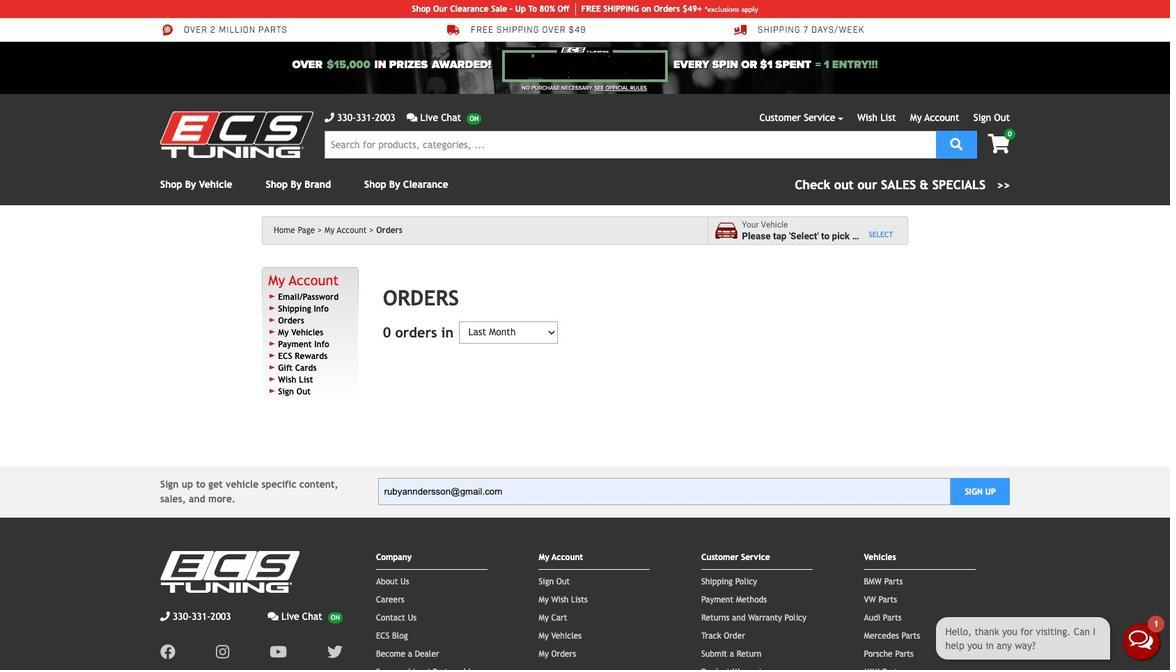 Task type: locate. For each thing, give the bounding box(es) containing it.
ecs tuning 'spin to win' contest logo image
[[502, 47, 668, 82]]

2 ecs tuning image from the top
[[160, 551, 299, 593]]

phone image
[[325, 113, 334, 123], [160, 612, 170, 622]]

1 vertical spatial ecs tuning image
[[160, 551, 299, 593]]

0 vertical spatial ecs tuning image
[[160, 111, 313, 158]]

ecs tuning image
[[160, 111, 313, 158], [160, 551, 299, 593]]

1 vertical spatial phone image
[[160, 612, 170, 622]]

search image
[[950, 138, 963, 150]]

comments image
[[268, 612, 279, 622]]

0 horizontal spatial phone image
[[160, 612, 170, 622]]

1 horizontal spatial phone image
[[325, 113, 334, 123]]

phone image for comments icon
[[325, 113, 334, 123]]

0 vertical spatial phone image
[[325, 113, 334, 123]]

twitter logo image
[[327, 645, 343, 660]]

comments image
[[407, 113, 418, 123]]



Task type: vqa. For each thing, say whether or not it's contained in the screenshot.
accessories in the Offering a variety of gifts and accessories for every Porsche enthusiast, browse our catalog to find something for anyone.
no



Task type: describe. For each thing, give the bounding box(es) containing it.
phone image for comments image
[[160, 612, 170, 622]]

Search text field
[[325, 131, 936, 159]]

instagram logo image
[[216, 645, 229, 660]]

facebook logo image
[[160, 645, 176, 660]]

1 ecs tuning image from the top
[[160, 111, 313, 158]]

youtube logo image
[[270, 645, 287, 660]]

Email email field
[[378, 479, 951, 506]]



